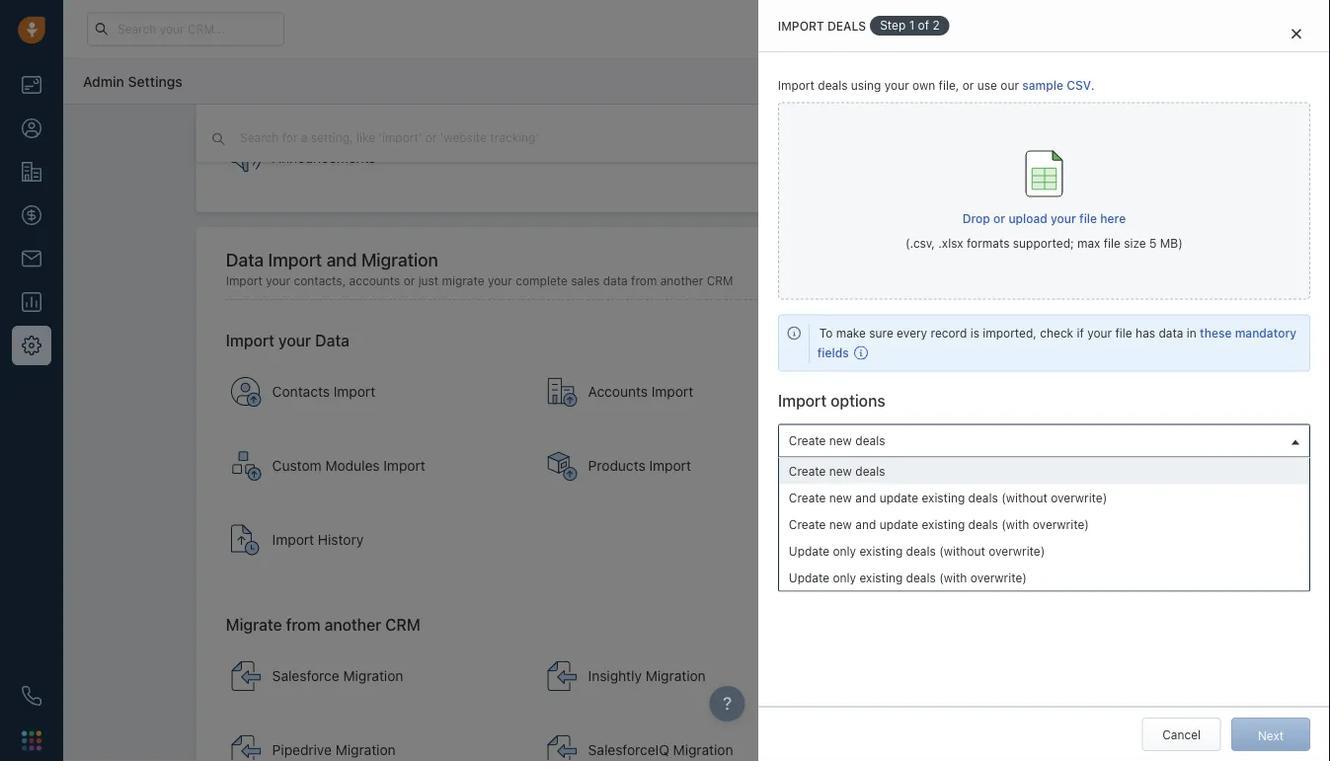 Task type: locate. For each thing, give the bounding box(es) containing it.
1 horizontal spatial from
[[631, 274, 657, 288]]

only inside "option"
[[833, 544, 856, 558]]

update down sales on the bottom
[[789, 544, 830, 558]]

2 only from the top
[[833, 571, 856, 585]]

1 horizontal spatial crm
[[707, 274, 733, 288]]

your inside import options "dialog"
[[1088, 327, 1112, 340]]

contacts import
[[272, 384, 375, 400]]

import deals
[[778, 19, 866, 33]]

sample
[[1023, 79, 1064, 92]]

1 only from the top
[[833, 544, 856, 558]]

salesforceiq
[[588, 742, 669, 759]]

skip
[[806, 472, 830, 486]]

only inside option
[[833, 571, 856, 585]]

update up unassigned
[[880, 491, 919, 505]]

your trial ends in 21 days
[[790, 22, 920, 35]]

update inside 'option'
[[880, 491, 919, 505]]

create inside 'option'
[[789, 491, 826, 505]]

1 vertical spatial (with
[[939, 571, 967, 585]]

cancel
[[1163, 728, 1201, 742]]

to make sure every record is imported, check if
[[820, 327, 1084, 340]]

import your products using csv or xlsx files (sample csv available) image
[[547, 451, 578, 482]]

only for update only existing deals (without overwrite)
[[833, 544, 856, 558]]

or
[[963, 79, 974, 92], [994, 211, 1006, 225], [404, 274, 415, 288]]

new for create new deals option
[[829, 464, 852, 478]]

import your data
[[226, 332, 349, 351]]

list box
[[779, 458, 1310, 591]]

sure
[[869, 327, 894, 340]]

update for update only existing deals (without overwrite)
[[789, 544, 830, 558]]

import right 'contacts'
[[334, 384, 375, 400]]

1 create new deals from the top
[[789, 434, 885, 448]]

new inside create new deals option
[[829, 464, 852, 478]]

overwrite)
[[1051, 491, 1107, 505], [1033, 518, 1089, 531], [989, 544, 1045, 558], [971, 571, 1027, 585]]

and inside 'option'
[[856, 491, 876, 505]]

sales owner for unassigned deals
[[778, 510, 969, 524]]

create for create new deals option
[[789, 464, 826, 478]]

update only existing deals (with overwrite)
[[789, 571, 1027, 585]]

and inside data import and migration import your contacts, accounts or just migrate your complete sales data from another crm
[[327, 250, 357, 271]]

freshsales id
[[1045, 471, 1122, 485]]

gary
[[789, 535, 815, 549]]

0 vertical spatial data
[[603, 274, 628, 288]]

create new deals up "owner"
[[789, 464, 885, 478]]

pipedrive
[[272, 742, 332, 759]]

2 vertical spatial file
[[1116, 327, 1132, 340]]

step 1 of 2
[[880, 18, 940, 32]]

1 horizontal spatial your
[[1088, 327, 1112, 340]]

migration
[[361, 250, 438, 271], [343, 668, 403, 685], [646, 668, 706, 685], [336, 742, 396, 759], [673, 742, 733, 759], [964, 742, 1024, 759]]

data
[[226, 250, 264, 271], [315, 332, 349, 351]]

data right sales
[[603, 274, 628, 288]]

complete
[[516, 274, 568, 288]]

import your custom modules using csv or xlsx files (sample csv available) image
[[231, 451, 262, 482]]

2 update from the top
[[789, 571, 830, 585]]

sales
[[778, 510, 809, 524]]

your left own
[[885, 79, 909, 92]]

0 horizontal spatial from
[[286, 616, 321, 635]]

announcements
[[272, 150, 376, 167]]

0 horizontal spatial or
[[404, 274, 415, 288]]

update
[[789, 544, 830, 558], [789, 571, 830, 585]]

overwrite) inside update only existing deals (with overwrite) option
[[971, 571, 1027, 585]]

own
[[913, 79, 936, 92]]

0 vertical spatial update
[[880, 491, 919, 505]]

mb)
[[1160, 237, 1183, 250]]

data up import your data
[[226, 250, 264, 271]]

or left use
[[963, 79, 974, 92]]

import your deals using csv or xlsx files (sample csv available) image
[[863, 377, 894, 408]]

(without down matching
[[1002, 491, 1048, 505]]

import left options
[[778, 391, 827, 410]]

update inside option
[[880, 518, 919, 531]]

1 vertical spatial update
[[880, 518, 919, 531]]

3 new from the top
[[829, 491, 852, 505]]

drop or upload your file here
[[963, 211, 1126, 225]]

overwrite) down update only existing deals (without overwrite) "option"
[[971, 571, 1027, 585]]

1 vertical spatial data
[[1159, 327, 1184, 340]]

overwrite) down the create new and update existing deals (without overwrite) 'option'
[[1033, 518, 1089, 531]]

2 create new deals from the top
[[789, 464, 885, 478]]

0 vertical spatial and
[[327, 250, 357, 271]]

salesforce
[[272, 668, 339, 685]]

insightly migration
[[588, 668, 706, 685]]

(.csv, .xlsx formats supported; max file size 5 mb)
[[906, 237, 1183, 250]]

file left here
[[1080, 211, 1097, 225]]

deals inside update only existing deals (with overwrite) option
[[906, 571, 936, 585]]

your up (.csv, .xlsx formats supported; max file size 5 mb)
[[1051, 211, 1076, 225]]

and up orlando
[[856, 518, 876, 531]]

import right accounts
[[652, 384, 693, 400]]

1 vertical spatial your
[[1088, 327, 1112, 340]]

create up sales on the bottom
[[789, 464, 826, 478]]

new for the create new and update existing deals (without overwrite) 'option'
[[829, 491, 852, 505]]

another up salesforce migration
[[324, 616, 381, 635]]

days
[[896, 22, 920, 35]]

update inside option
[[789, 571, 830, 585]]

new left import your users using csv or xlsx files (sample csv available) icon
[[829, 464, 852, 478]]

admin
[[83, 73, 124, 89]]

bring all your sales data from salesforce using a zip file image
[[231, 661, 262, 693]]

in
[[868, 22, 878, 35], [1187, 327, 1197, 340]]

1 vertical spatial crm
[[385, 616, 420, 635]]

4 new from the top
[[829, 518, 852, 531]]

create for the create new and update existing deals (without overwrite) 'option'
[[789, 491, 826, 505]]

existing down automatically
[[922, 491, 965, 505]]

keep track of every import you've ever done, with record-level details image
[[231, 525, 262, 556]]

bring all your sales data from pipedrive using a zip file image
[[231, 735, 262, 761]]

1 horizontal spatial (without
[[1002, 491, 1048, 505]]

data
[[603, 274, 628, 288], [1159, 327, 1184, 340]]

migration right salesforceiq
[[673, 742, 733, 759]]

0 vertical spatial data
[[226, 250, 264, 271]]

0 vertical spatial crm
[[707, 274, 733, 288]]

new up "owner"
[[829, 491, 852, 505]]

1 horizontal spatial data
[[1159, 327, 1184, 340]]

1 vertical spatial only
[[833, 571, 856, 585]]

2 new from the top
[[829, 464, 852, 478]]

1 vertical spatial from
[[286, 616, 321, 635]]

skip duplicates automatically by matching
[[806, 472, 1040, 486]]

1 vertical spatial (without
[[939, 544, 985, 558]]

has
[[1136, 327, 1156, 340]]

2 create from the top
[[789, 464, 826, 478]]

0 vertical spatial (with
[[1002, 518, 1029, 531]]

migrate from another crm
[[226, 616, 420, 635]]

migration up accounts
[[361, 250, 438, 271]]

new for create new and update existing deals (with overwrite) option
[[829, 518, 852, 531]]

0 vertical spatial file
[[1080, 211, 1097, 225]]

0 vertical spatial update
[[789, 544, 830, 558]]

data inside data import and migration import your contacts, accounts or just migrate your complete sales data from another crm
[[603, 274, 628, 288]]

new up orlando
[[829, 518, 852, 531]]

explore plans
[[957, 22, 1034, 36]]

0 horizontal spatial data
[[226, 250, 264, 271]]

create up gary
[[789, 518, 826, 531]]

import left ends
[[778, 19, 824, 33]]

Search for a setting, like 'import' or 'website tracking' text field
[[238, 128, 626, 147]]

0 horizontal spatial crm
[[385, 616, 420, 635]]

bring all your sales data from salesforceiq using a zip file image
[[547, 735, 578, 761]]

another right sales
[[660, 274, 703, 288]]

import right "products"
[[649, 458, 691, 474]]

import right 'keep track of every import you've ever done, with record-level details' icon
[[272, 532, 314, 549]]

new inside the create new and update existing deals (without overwrite) 'option'
[[829, 491, 852, 505]]

2 update from the top
[[880, 518, 919, 531]]

every
[[897, 327, 928, 340]]

accounts
[[588, 384, 648, 400]]

automatically
[[894, 472, 969, 486]]

plans
[[1003, 22, 1034, 36]]

your left trial
[[790, 22, 814, 35]]

1 horizontal spatial another
[[660, 274, 703, 288]]

.
[[1091, 79, 1095, 92]]

0 vertical spatial from
[[631, 274, 657, 288]]

new
[[829, 434, 852, 448], [829, 464, 852, 478], [829, 491, 852, 505], [829, 518, 852, 531]]

only for update only existing deals (with overwrite)
[[833, 571, 856, 585]]

and down duplicates
[[856, 491, 876, 505]]

0 vertical spatial your
[[790, 22, 814, 35]]

overwrite) up update only existing deals (with overwrite) option
[[989, 544, 1045, 558]]

0 vertical spatial another
[[660, 274, 703, 288]]

migrate
[[226, 616, 282, 635]]

1 horizontal spatial data
[[315, 332, 349, 351]]

and up contacts,
[[327, 250, 357, 271]]

migration right salesforce
[[343, 668, 403, 685]]

(with down the create new and update existing deals (without overwrite) 'option'
[[1002, 518, 1029, 531]]

your up 'contacts'
[[279, 332, 311, 351]]

1 vertical spatial in
[[1187, 327, 1197, 340]]

owner
[[812, 510, 847, 524]]

1 update from the top
[[789, 544, 830, 558]]

your right if
[[1088, 327, 1112, 340]]

deals inside create new deals option
[[856, 464, 885, 478]]

create new and update existing deals (with overwrite)
[[789, 518, 1089, 531]]

overwrite) down freshsales
[[1051, 491, 1107, 505]]

migration right insightly at the bottom
[[646, 668, 706, 685]]

0 horizontal spatial (without
[[939, 544, 985, 558]]

update down gary
[[789, 571, 830, 585]]

accounts import
[[588, 384, 693, 400]]

update for update only existing deals (with overwrite)
[[789, 571, 830, 585]]

existing inside 'option'
[[922, 491, 965, 505]]

and inside option
[[856, 518, 876, 531]]

another
[[660, 274, 703, 288], [324, 616, 381, 635]]

0 vertical spatial create new deals
[[789, 434, 885, 448]]

0 horizontal spatial data
[[603, 274, 628, 288]]

and
[[327, 250, 357, 271], [856, 491, 876, 505], [856, 518, 876, 531]]

or inside button
[[994, 211, 1006, 225]]

migration for pipedrive migration
[[336, 742, 396, 759]]

1 vertical spatial update
[[789, 571, 830, 585]]

import
[[778, 19, 824, 33], [778, 79, 815, 92], [268, 250, 322, 271], [226, 274, 263, 288], [226, 332, 275, 351], [334, 384, 375, 400], [652, 384, 693, 400], [778, 391, 827, 410], [384, 458, 425, 474], [649, 458, 691, 474], [945, 458, 987, 474], [272, 532, 314, 549]]

gary orlando
[[789, 535, 863, 549]]

update for (with
[[880, 518, 919, 531]]

1 update from the top
[[880, 491, 919, 505]]

new down import options
[[829, 434, 852, 448]]

(without down create new and update existing deals (with overwrite) at the right
[[939, 544, 985, 558]]

2 vertical spatial or
[[404, 274, 415, 288]]

new inside create new and update existing deals (with overwrite) option
[[829, 518, 852, 531]]

update inside "option"
[[789, 544, 830, 558]]

record
[[931, 327, 967, 340]]

Search your CRM... text field
[[87, 12, 284, 46]]

update only existing deals (with overwrite) option
[[779, 565, 1310, 591]]

create new and update existing deals (with overwrite) option
[[779, 511, 1310, 538]]

import down import deals at right top
[[778, 79, 815, 92]]

another inside data import and migration import your contacts, accounts or just migrate your complete sales data from another crm
[[660, 274, 703, 288]]

data right 'has'
[[1159, 327, 1184, 340]]

crm
[[707, 274, 733, 288], [385, 616, 420, 635]]

your for your file has data in
[[1088, 327, 1112, 340]]

create down skip
[[789, 491, 826, 505]]

our
[[1001, 79, 1019, 92]]

2 vertical spatial and
[[856, 518, 876, 531]]

from right sales
[[631, 274, 657, 288]]

list box containing create new deals
[[779, 458, 1310, 591]]

hubspot migration
[[904, 742, 1024, 759]]

import your accounts using csv or xlsx files (sample csv available) image
[[547, 377, 578, 408]]

import up contacts,
[[268, 250, 322, 271]]

import history link
[[221, 506, 529, 575]]

or left just
[[404, 274, 415, 288]]

only down for
[[833, 544, 856, 558]]

from right migrate
[[286, 616, 321, 635]]

create new deals down import options
[[789, 434, 885, 448]]

1 vertical spatial or
[[994, 211, 1006, 225]]

1 horizontal spatial in
[[1187, 327, 1197, 340]]

1 vertical spatial another
[[324, 616, 381, 635]]

freshworks switcher image
[[22, 731, 41, 751]]

or right drop
[[994, 211, 1006, 225]]

1 create from the top
[[789, 434, 826, 448]]

size
[[1124, 237, 1146, 250]]

migration for hubspot migration
[[964, 742, 1024, 759]]

create new deals
[[789, 434, 885, 448], [789, 464, 885, 478]]

file left size
[[1104, 237, 1121, 250]]

migration right hubspot
[[964, 742, 1024, 759]]

in left these
[[1187, 327, 1197, 340]]

import history
[[272, 532, 364, 549]]

only
[[833, 544, 856, 558], [833, 571, 856, 585]]

file
[[1080, 211, 1097, 225], [1104, 237, 1121, 250], [1116, 327, 1132, 340]]

0 vertical spatial in
[[868, 22, 878, 35]]

0 horizontal spatial your
[[790, 22, 814, 35]]

deals inside update only existing deals (without overwrite) "option"
[[906, 544, 936, 558]]

data up the contacts import at the bottom left
[[315, 332, 349, 351]]

2 horizontal spatial or
[[994, 211, 1006, 225]]

3 create from the top
[[789, 491, 826, 505]]

overwrite) inside create new and update existing deals (with overwrite) option
[[1033, 518, 1089, 531]]

only down orlando
[[833, 571, 856, 585]]

your
[[885, 79, 909, 92], [1051, 211, 1076, 225], [266, 274, 290, 288], [488, 274, 513, 288], [279, 332, 311, 351]]

1 vertical spatial create new deals
[[789, 464, 885, 478]]

contacts,
[[294, 274, 346, 288]]

(with down update only existing deals (without overwrite)
[[939, 571, 967, 585]]

4 create from the top
[[789, 518, 826, 531]]

settings
[[128, 73, 182, 89]]

unassigned
[[870, 510, 935, 524]]

1 vertical spatial and
[[856, 491, 876, 505]]

supported;
[[1013, 237, 1074, 250]]

create new deals inside dropdown button
[[789, 434, 885, 448]]

migration inside data import and migration import your contacts, accounts or just migrate your complete sales data from another crm
[[361, 250, 438, 271]]

existing down sales owner for unassigned deals
[[860, 544, 903, 558]]

migration right pipedrive
[[336, 742, 396, 759]]

1 new from the top
[[829, 434, 852, 448]]

update up update only existing deals (without overwrite)
[[880, 518, 919, 531]]

file left 'has'
[[1116, 327, 1132, 340]]

from
[[631, 274, 657, 288], [286, 616, 321, 635]]

file inside button
[[1080, 211, 1097, 225]]

in inside import options "dialog"
[[1187, 327, 1197, 340]]

modules
[[325, 458, 380, 474]]

1 vertical spatial data
[[315, 332, 349, 351]]

1 horizontal spatial or
[[963, 79, 974, 92]]

create new and update existing deals (without overwrite) option
[[779, 485, 1310, 511]]

products
[[588, 458, 646, 474]]

in left 21
[[868, 22, 878, 35]]

import up create new and update existing deals (without overwrite) at bottom
[[945, 458, 987, 474]]

formats
[[967, 237, 1010, 250]]

freshsales
[[1045, 471, 1107, 485]]

create up skip
[[789, 434, 826, 448]]

existing down create new and update existing deals (without overwrite) at bottom
[[922, 518, 965, 531]]

0 vertical spatial (without
[[1002, 491, 1048, 505]]

0 vertical spatial only
[[833, 544, 856, 558]]

and for create new and update existing deals (without overwrite)
[[856, 491, 876, 505]]

duplicates
[[833, 472, 891, 486]]

0 vertical spatial or
[[963, 79, 974, 92]]

import deals using your own file, or use our sample csv .
[[778, 79, 1095, 92]]



Task type: describe. For each thing, give the bounding box(es) containing it.
migration for insightly migration
[[646, 668, 706, 685]]

history
[[318, 532, 364, 549]]

max
[[1077, 237, 1101, 250]]

update only existing deals (without overwrite)
[[789, 544, 1045, 558]]

drop or upload your file here button
[[963, 202, 1126, 235]]

import inside import history link
[[272, 532, 314, 549]]

0 horizontal spatial another
[[324, 616, 381, 635]]

1
[[909, 18, 915, 32]]

existing down gary orlando button
[[860, 571, 903, 585]]

data inside data import and migration import your contacts, accounts or just migrate your complete sales data from another crm
[[226, 250, 264, 271]]

and for create new and update existing deals (with overwrite)
[[856, 518, 876, 531]]

your inside drop or upload your file here button
[[1051, 211, 1076, 225]]

deals inside create new and update existing deals (with overwrite) option
[[968, 518, 998, 531]]

for
[[850, 510, 867, 524]]

salesforceiq migration
[[588, 742, 733, 759]]

(without inside update only existing deals (without overwrite) "option"
[[939, 544, 985, 558]]

import up import your contacts using csv or xlsx files (sample csv available) image on the left
[[226, 332, 275, 351]]

id
[[1110, 471, 1122, 485]]

create new and update existing deals (without overwrite)
[[789, 491, 1107, 505]]

these mandatory fields link
[[818, 327, 1297, 360]]

products import
[[588, 458, 691, 474]]

(without inside the create new and update existing deals (without overwrite) 'option'
[[1002, 491, 1048, 505]]

1 horizontal spatial (with
[[1002, 518, 1029, 531]]

salesforce migration
[[272, 668, 403, 685]]

bring all your sales data from insightly using a zip file image
[[547, 661, 578, 693]]

deals inside create new deals dropdown button
[[856, 434, 885, 448]]

your file has data in
[[1088, 327, 1200, 340]]

imported,
[[983, 327, 1037, 340]]

create new deals inside option
[[789, 464, 885, 478]]

pipedrive migration
[[272, 742, 396, 759]]

list box inside import options "dialog"
[[779, 458, 1310, 591]]

contacts
[[272, 384, 330, 400]]

import your users using csv or xlsx files (sample csv available) image
[[863, 451, 894, 482]]

import options
[[778, 391, 886, 410]]

gary orlando button
[[778, 525, 1029, 559]]

sales
[[571, 274, 600, 288]]

2
[[933, 18, 940, 32]]

make
[[836, 327, 866, 340]]

(.csv,
[[906, 237, 935, 250]]

these mandatory fields
[[818, 327, 1297, 360]]

import options dialog
[[758, 0, 1330, 761]]

of
[[918, 18, 929, 32]]

matching
[[989, 472, 1040, 486]]

to
[[820, 327, 833, 340]]

step
[[880, 18, 906, 32]]

migration for salesforceiq migration
[[673, 742, 733, 759]]

create new deals option
[[779, 458, 1310, 485]]

ends
[[840, 22, 865, 35]]

these
[[1200, 327, 1232, 340]]

and for data import and migration import your contacts, accounts or just migrate your complete sales data from another crm
[[327, 250, 357, 271]]

drop
[[963, 211, 990, 225]]

migration for salesforce migration
[[343, 668, 403, 685]]

or inside data import and migration import your contacts, accounts or just migrate your complete sales data from another crm
[[404, 274, 415, 288]]

check
[[1040, 327, 1074, 340]]

users import
[[904, 458, 987, 474]]

new inside create new deals dropdown button
[[829, 434, 852, 448]]

share news with your team without stepping away from the crm image
[[231, 143, 262, 175]]

accounts
[[349, 274, 400, 288]]

just
[[418, 274, 439, 288]]

overwrite) inside the create new and update existing deals (without overwrite) 'option'
[[1051, 491, 1107, 505]]

data inside import options "dialog"
[[1159, 327, 1184, 340]]

freshsales id button
[[1040, 468, 1140, 489]]

1 vertical spatial file
[[1104, 237, 1121, 250]]

users
[[904, 458, 941, 474]]

create for create new and update existing deals (with overwrite) option
[[789, 518, 826, 531]]

hubspot
[[904, 742, 960, 759]]

create new deals button
[[778, 424, 1311, 458]]

mandatory
[[1235, 327, 1297, 340]]

admin settings
[[83, 73, 182, 89]]

crm inside data import and migration import your contacts, accounts or just migrate your complete sales data from another crm
[[707, 274, 733, 288]]

explore
[[957, 22, 1000, 36]]

0 horizontal spatial in
[[868, 22, 878, 35]]

overwrite) inside update only existing deals (without overwrite) "option"
[[989, 544, 1045, 558]]

insightly
[[588, 668, 642, 685]]

your right migrate
[[488, 274, 513, 288]]

.xlsx
[[939, 237, 964, 250]]

0 horizontal spatial (with
[[939, 571, 967, 585]]

trial
[[817, 22, 837, 35]]

close image
[[1292, 28, 1302, 39]]

cancel button
[[1142, 718, 1221, 752]]

phone image
[[22, 686, 41, 706]]

upload
[[1009, 211, 1048, 225]]

announcements link
[[221, 124, 529, 193]]

is
[[971, 327, 980, 340]]

create inside dropdown button
[[789, 434, 826, 448]]

explore plans link
[[946, 17, 1045, 40]]

your left contacts,
[[266, 274, 290, 288]]

file,
[[939, 79, 959, 92]]

update only existing deals (without overwrite) option
[[779, 538, 1310, 565]]

from inside data import and migration import your contacts, accounts or just migrate your complete sales data from another crm
[[631, 274, 657, 288]]

custom modules import
[[272, 458, 425, 474]]

import right 'modules'
[[384, 458, 425, 474]]

import your contacts using csv or xlsx files (sample csv available) image
[[231, 377, 262, 408]]

your for your trial ends in 21 days
[[790, 22, 814, 35]]

here
[[1100, 211, 1126, 225]]

fields
[[818, 346, 849, 360]]

orlando
[[819, 535, 863, 549]]

existing inside "option"
[[860, 544, 903, 558]]

use
[[978, 79, 997, 92]]

phone element
[[12, 677, 51, 716]]

bring all your sales data from hubspot using csv files and an api key image
[[863, 735, 894, 761]]

deals inside the create new and update existing deals (without overwrite) 'option'
[[968, 491, 998, 505]]

update for (without
[[880, 491, 919, 505]]

sample csv link
[[1023, 79, 1091, 92]]

import up import your data
[[226, 274, 263, 288]]

custom
[[272, 458, 322, 474]]

using
[[851, 79, 881, 92]]

data import and migration import your contacts, accounts or just migrate your complete sales data from another crm
[[226, 250, 733, 288]]

21
[[881, 22, 893, 35]]



Task type: vqa. For each thing, say whether or not it's contained in the screenshot.
only corresponding to Update only existing deals (with overwrite)
yes



